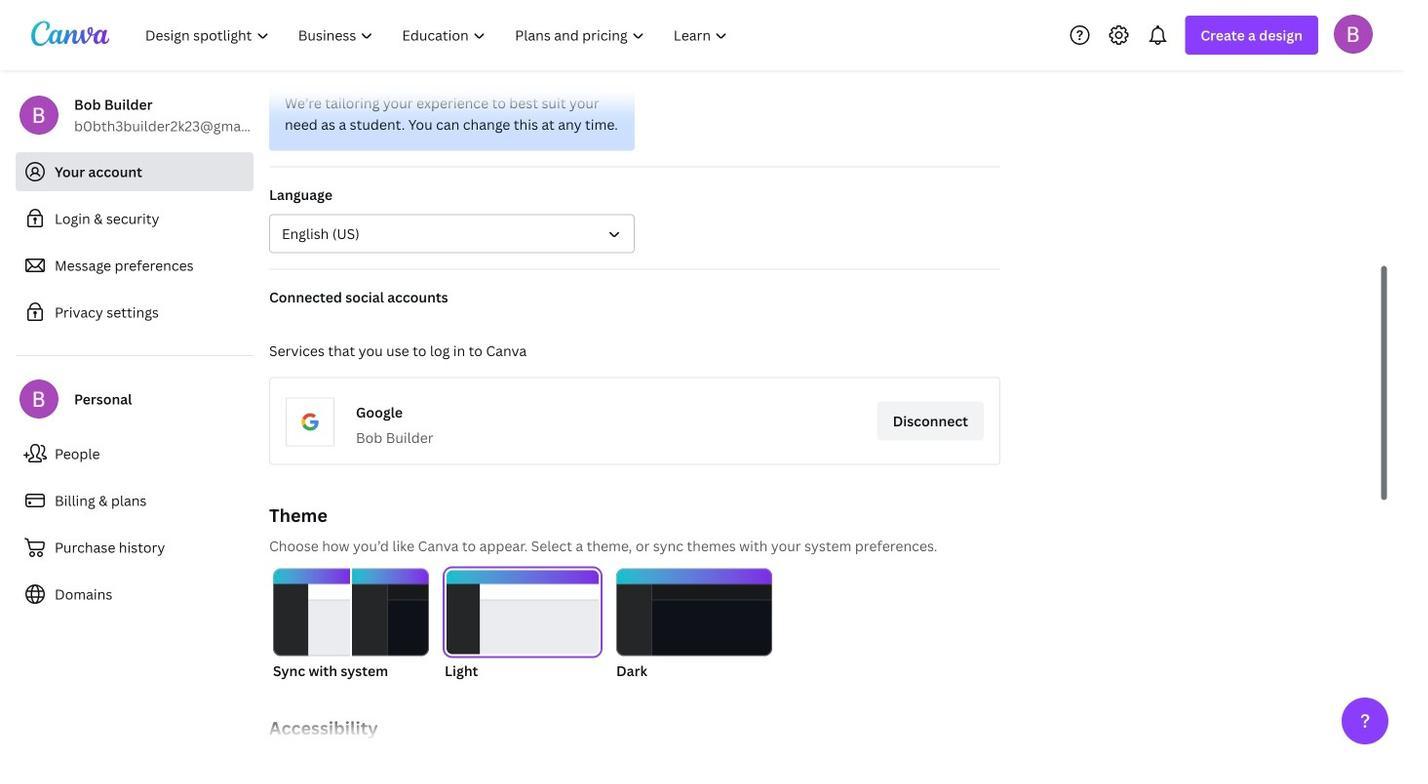 Task type: vqa. For each thing, say whether or not it's contained in the screenshot.
a
no



Task type: locate. For each thing, give the bounding box(es) containing it.
None button
[[273, 568, 429, 682], [445, 568, 601, 682], [617, 568, 773, 682], [273, 568, 429, 682], [445, 568, 601, 682], [617, 568, 773, 682]]

top level navigation element
[[133, 16, 745, 55]]



Task type: describe. For each thing, give the bounding box(es) containing it.
Language: English (US) button
[[269, 214, 635, 253]]

bob builder image
[[1335, 14, 1374, 53]]



